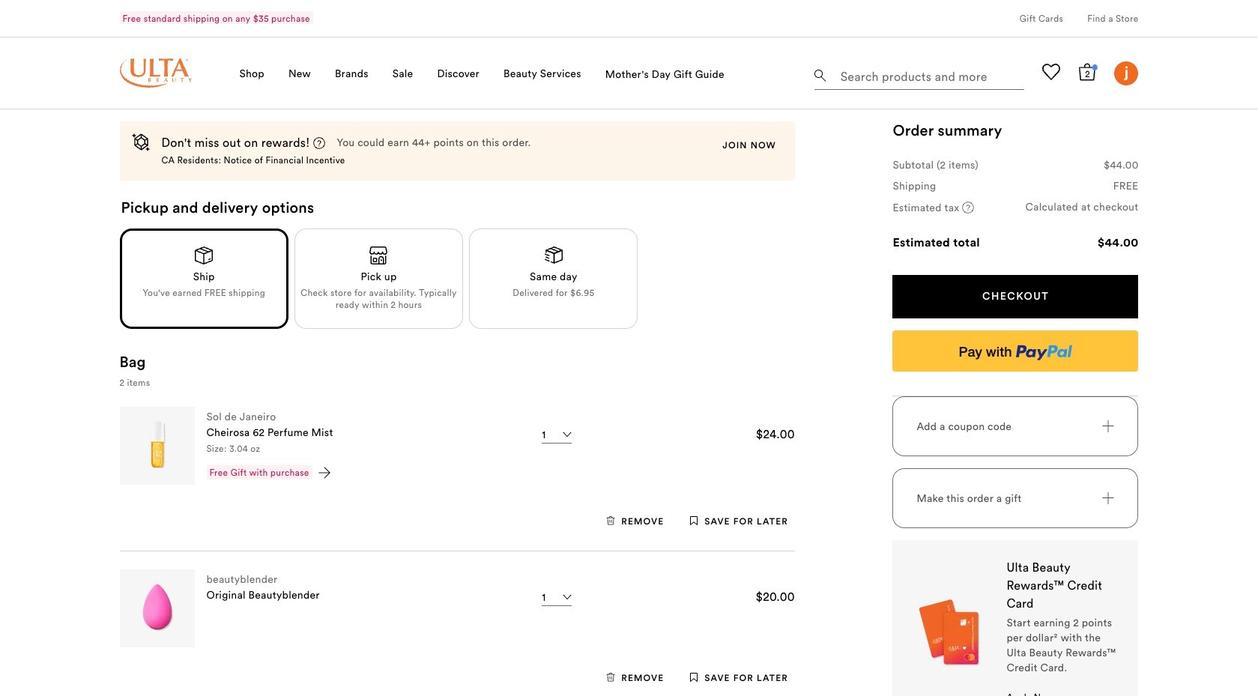 Task type: vqa. For each thing, say whether or not it's contained in the screenshot.
email address text box
no



Task type: describe. For each thing, give the bounding box(es) containing it.
1 product group from the top
[[120, 389, 795, 551]]

Search products and more search field
[[839, 60, 1021, 86]]

2 product group from the top
[[120, 552, 795, 697]]



Task type: locate. For each thing, give the bounding box(es) containing it.
product group
[[120, 389, 795, 551], [120, 552, 795, 697]]

1 vertical spatial product group
[[120, 552, 795, 697]]

0 vertical spatial product group
[[120, 389, 795, 551]]

0 vertical spatial withiconright image
[[1103, 420, 1115, 432]]

withiconright image
[[1103, 420, 1115, 432], [318, 467, 330, 479], [1103, 492, 1115, 504]]

2 vertical spatial withiconright image
[[1103, 492, 1115, 504]]

1 vertical spatial withiconright image
[[318, 467, 330, 479]]

learn more how tax is estimated image
[[963, 202, 975, 214]]

None search field
[[815, 57, 1025, 93]]

withicon image
[[607, 517, 616, 526], [690, 517, 699, 526], [607, 674, 616, 683], [690, 674, 699, 683]]

favorites icon image
[[1043, 63, 1061, 81]]



